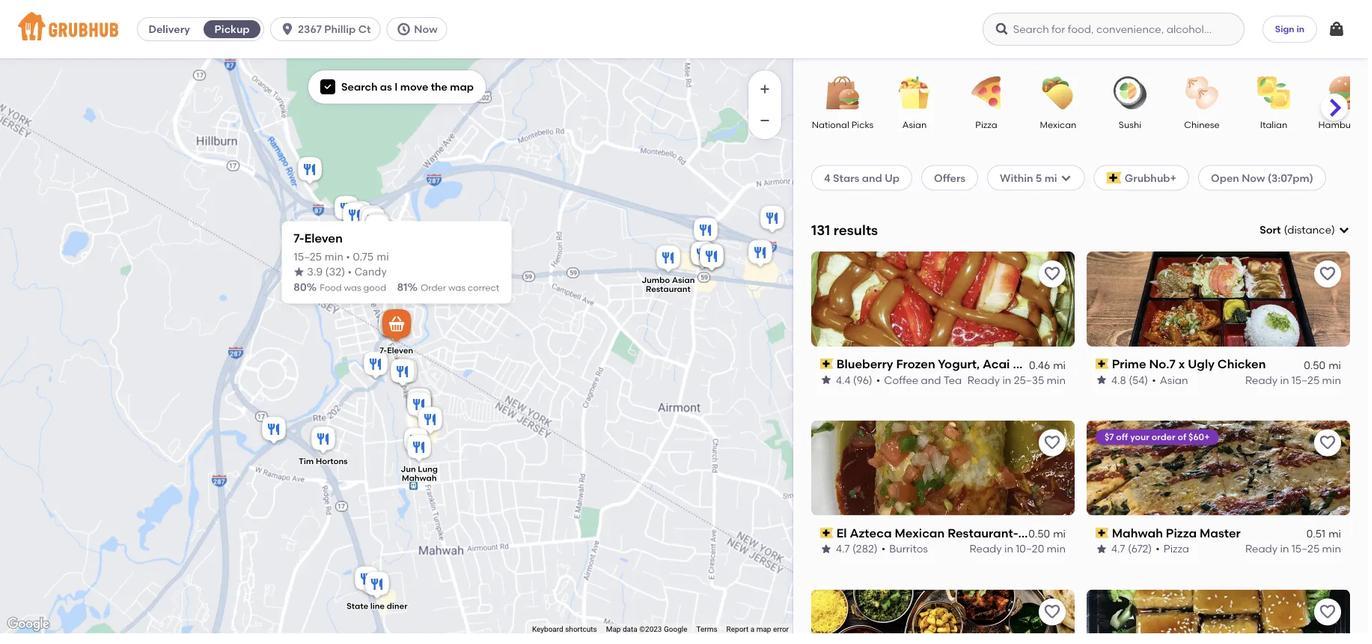 Task type: vqa. For each thing, say whether or not it's contained in the screenshot.
off
yes



Task type: locate. For each thing, give the bounding box(es) containing it.
1 vertical spatial save this restaurant image
[[1319, 434, 1337, 452]]

2 vertical spatial and
[[921, 373, 941, 386]]

1 vertical spatial )
[[341, 267, 345, 278]]

(
[[1284, 223, 1288, 236], [326, 267, 329, 278]]

the best diner family restaurant image
[[344, 199, 374, 232]]

subscription pass image left prime
[[1096, 359, 1109, 369]]

0 vertical spatial tea
[[1177, 357, 1199, 371]]

131
[[811, 222, 830, 238]]

svg image
[[280, 22, 295, 37], [396, 22, 411, 37], [323, 82, 332, 91], [1338, 224, 1350, 236]]

subscription pass image left blueberry in the right of the page
[[820, 359, 834, 369]]

0 horizontal spatial and
[[862, 171, 882, 184]]

0 vertical spatial (
[[1284, 223, 1288, 236]]

ready for mahwah
[[970, 543, 1002, 555]]

7- inside 7-eleven 15–25 min • 0.75 mi
[[294, 231, 304, 245]]

ready in 15–25 min down 'chicken'
[[1246, 373, 1341, 386]]

0 vertical spatial 7-
[[294, 231, 304, 245]]

hacienda don manuel image
[[356, 203, 386, 236]]

1 horizontal spatial 7-
[[380, 345, 387, 356]]

0 horizontal spatial (
[[326, 267, 329, 278]]

4.4 (96)
[[836, 373, 873, 386]]

1 vertical spatial ready in 15–25 min
[[1246, 543, 1341, 555]]

svg image left 2367
[[280, 22, 295, 37]]

save this restaurant image for the blueberry frozen yogurt, acai bowl, smoothie and bubble tea  logo
[[1044, 265, 1061, 283]]

pizza
[[976, 119, 998, 130], [1166, 526, 1197, 540], [1164, 543, 1189, 555]]

map right a
[[757, 625, 771, 634]]

0 horizontal spatial 0.50 mi
[[1029, 527, 1066, 540]]

data
[[623, 625, 638, 634]]

star icon image
[[820, 374, 832, 386], [1096, 374, 1108, 386], [820, 543, 832, 555], [1096, 543, 1108, 555]]

min for mahwah pizza master
[[1322, 543, 1341, 555]]

( inside map "region"
[[326, 267, 329, 278]]

jun lung mahwah image
[[404, 432, 434, 465]]

2 vertical spatial pizza
[[1164, 543, 1189, 555]]

1 horizontal spatial 4.7
[[1112, 543, 1126, 555]]

1 vertical spatial 0.50 mi
[[1029, 527, 1066, 540]]

mahwah pizza master logo image
[[1087, 420, 1350, 516]]

blueberry frozen yogurt, acai bowl, smoothie and bubble tea
[[837, 357, 1199, 371]]

rella cafe image
[[758, 203, 788, 236]]

0.50 up 10–20 at the right of page
[[1029, 527, 1050, 540]]

1 horizontal spatial map
[[757, 625, 771, 634]]

pizza down mahwah pizza master
[[1164, 543, 1189, 555]]

jun lung mahwah  logo image
[[1087, 590, 1350, 634]]

star icon image left the 4.4
[[820, 374, 832, 386]]

0 horizontal spatial subscription pass image
[[820, 528, 834, 538]]

save this restaurant button
[[1039, 260, 1066, 287], [1315, 260, 1341, 287], [1039, 429, 1066, 456], [1315, 429, 1341, 456], [1039, 599, 1066, 625], [1315, 599, 1341, 625]]

subscription pass image
[[820, 528, 834, 538], [1096, 528, 1109, 538]]

( right sort
[[1284, 223, 1288, 236]]

mexican image
[[1032, 76, 1085, 109]]

chinese image
[[1176, 76, 1228, 109]]

pizza down pizza image
[[976, 119, 998, 130]]

google image
[[4, 615, 53, 634]]

map right the
[[450, 80, 474, 93]]

• pizza
[[1156, 543, 1189, 555]]

4.8
[[1112, 373, 1127, 386]]

within 5 mi
[[1000, 171, 1057, 184]]

report
[[727, 625, 749, 634]]

2 was from the left
[[448, 282, 466, 293]]

sort
[[1260, 223, 1281, 236]]

1 horizontal spatial subscription pass image
[[1096, 359, 1109, 369]]

italian
[[1260, 119, 1288, 130]]

0 vertical spatial and
[[862, 171, 882, 184]]

none field containing sort
[[1260, 222, 1350, 238]]

7- for 7-eleven 15–25 min • 0.75 mi
[[294, 231, 304, 245]]

0 horizontal spatial 0.50
[[1029, 527, 1050, 540]]

ready in 15–25 min down the 0.51
[[1246, 543, 1341, 555]]

asian down asian image
[[903, 119, 927, 130]]

asian for jumbo asian restaurant
[[672, 275, 695, 285]]

0.50 for mahwah
[[1029, 527, 1050, 540]]

32
[[329, 267, 341, 278]]

2 % from the left
[[408, 281, 418, 293]]

(282)
[[853, 543, 878, 555]]

and for tea
[[921, 373, 941, 386]]

0 horizontal spatial now
[[414, 23, 438, 36]]

131 results
[[811, 222, 878, 238]]

asian right jumbo
[[672, 275, 695, 285]]

1 horizontal spatial asian
[[903, 119, 927, 130]]

tea down yogurt,
[[944, 373, 962, 386]]

eleven
[[304, 231, 343, 245], [387, 345, 413, 356]]

novino ristorante image
[[361, 349, 391, 382]]

) up 80 % food was good at top left
[[341, 267, 345, 278]]

4.7 left (672)
[[1112, 543, 1126, 555]]

1 horizontal spatial tea
[[1177, 357, 1199, 371]]

$7 off your order of $60+
[[1105, 432, 1210, 443]]

map data ©2023 google
[[606, 625, 688, 634]]

1 horizontal spatial was
[[448, 282, 466, 293]]

asian inside jumbo asian restaurant
[[672, 275, 695, 285]]

mahwah inside tim hortons jun lung mahwah
[[402, 473, 437, 483]]

off
[[1116, 432, 1128, 443]]

pickup button
[[201, 17, 264, 41]]

1 vertical spatial 7-
[[380, 345, 387, 356]]

7- up rating image
[[294, 231, 304, 245]]

subscription pass image
[[820, 359, 834, 369], [1096, 359, 1109, 369]]

1 vertical spatial (
[[326, 267, 329, 278]]

mahwah up (672)
[[1112, 526, 1163, 540]]

pizza up • pizza
[[1166, 526, 1197, 540]]

1 horizontal spatial and
[[921, 373, 941, 386]]

0.51 mi
[[1307, 527, 1341, 540]]

2 vertical spatial asian
[[1160, 373, 1188, 386]]

2 horizontal spatial mahwah
[[1112, 526, 1163, 540]]

save this restaurant image down 10–20 at the right of page
[[1044, 603, 1061, 621]]

and down frozen
[[921, 373, 941, 386]]

5
[[1036, 171, 1042, 184]]

svg image up pizza image
[[995, 22, 1010, 37]]

0 horizontal spatial svg image
[[995, 22, 1010, 37]]

1 vertical spatial save this restaurant image
[[1044, 434, 1061, 452]]

1 horizontal spatial eleven
[[387, 345, 413, 356]]

1 vertical spatial pizza
[[1166, 526, 1197, 540]]

1 subscription pass image from the left
[[820, 528, 834, 538]]

min
[[325, 252, 344, 262], [1047, 373, 1066, 386], [1322, 373, 1341, 386], [1047, 543, 1066, 555], [1322, 543, 1341, 555]]

0 horizontal spatial subscription pass image
[[820, 359, 834, 369]]

the
[[431, 80, 448, 93]]

• right (672)
[[1156, 543, 1160, 555]]

• right (282)
[[882, 543, 886, 555]]

min inside 7-eleven 15–25 min • 0.75 mi
[[325, 252, 344, 262]]

0 vertical spatial eleven
[[304, 231, 343, 245]]

) inside map "region"
[[341, 267, 345, 278]]

4 stars and up
[[824, 171, 900, 184]]

None field
[[1260, 222, 1350, 238]]

il villaggio image
[[362, 212, 392, 245]]

search as i move the map
[[341, 80, 474, 93]]

tim hortons jun lung mahwah
[[299, 456, 438, 483]]

• right (54)
[[1152, 373, 1156, 386]]

7- down bubbakoo's burritos image
[[380, 345, 387, 356]]

delivery
[[149, 23, 190, 36]]

svg image right 5
[[1060, 172, 1072, 184]]

open now (3:07pm)
[[1211, 171, 1314, 184]]

save this restaurant image left $7
[[1044, 434, 1061, 452]]

2367 phillip ct button
[[270, 17, 387, 41]]

0 vertical spatial pizza
[[976, 119, 998, 130]]

2 vertical spatial save this restaurant image
[[1319, 603, 1337, 621]]

1 horizontal spatial mahwah
[[1018, 526, 1070, 540]]

ready in 15–25 min for mahwah pizza master
[[1246, 543, 1341, 555]]

in for blueberry frozen yogurt, acai bowl, smoothie and bubble tea
[[1003, 373, 1012, 386]]

15–25
[[294, 252, 322, 262], [1292, 373, 1320, 386], [1292, 543, 1320, 555]]

©2023
[[639, 625, 662, 634]]

svg image left the search
[[323, 82, 332, 91]]

2367
[[298, 23, 322, 36]]

eleven up longfellow's coffee 'image'
[[387, 345, 413, 356]]

1 horizontal spatial (
[[1284, 223, 1288, 236]]

mahwah for restaurant-
[[1018, 526, 1070, 540]]

stars
[[833, 171, 860, 184]]

1 vertical spatial map
[[757, 625, 771, 634]]

save this restaurant image
[[1044, 265, 1061, 283], [1319, 434, 1337, 452], [1319, 603, 1337, 621]]

star icon image for blueberry frozen yogurt, acai bowl, smoothie and bubble tea
[[820, 374, 832, 386]]

0 horizontal spatial mexican
[[895, 526, 945, 540]]

min for el azteca mexican restaurant-mahwah
[[1047, 543, 1066, 555]]

% down 3.9
[[307, 281, 317, 293]]

mahwah up 10–20 at the right of page
[[1018, 526, 1070, 540]]

subscription pass image for prime no.7 x ugly chicken
[[1096, 359, 1109, 369]]

) for 3.9 ( 32 )
[[341, 267, 345, 278]]

prime
[[1112, 357, 1147, 371]]

tim
[[299, 456, 314, 466]]

move
[[400, 80, 428, 93]]

2 subscription pass image from the left
[[1096, 359, 1109, 369]]

panera bread image
[[691, 215, 721, 248]]

0 vertical spatial save this restaurant image
[[1319, 265, 1337, 283]]

asian down x
[[1160, 373, 1188, 386]]

was
[[344, 282, 361, 293], [448, 282, 466, 293]]

in for el azteca mexican restaurant-mahwah
[[1005, 543, 1014, 555]]

svg image right ct
[[396, 22, 411, 37]]

mexican up 'burritos'
[[895, 526, 945, 540]]

0 horizontal spatial 7-
[[294, 231, 304, 245]]

star icon image left 4.7 (282) on the bottom right of page
[[820, 543, 832, 555]]

map region
[[0, 0, 893, 634]]

1 4.7 from the left
[[836, 543, 850, 555]]

0 horizontal spatial map
[[450, 80, 474, 93]]

1 subscription pass image from the left
[[820, 359, 834, 369]]

0 vertical spatial mexican
[[1040, 119, 1077, 130]]

subscription pass image left mahwah pizza master
[[1096, 528, 1109, 538]]

0.50 right 'chicken'
[[1304, 358, 1326, 371]]

line
[[370, 601, 385, 611]]

0 vertical spatial 0.50
[[1304, 358, 1326, 371]]

$60+
[[1189, 432, 1210, 443]]

frozen
[[896, 357, 936, 371]]

1 vertical spatial tea
[[944, 373, 962, 386]]

0 vertical spatial asian
[[903, 119, 927, 130]]

• for prime
[[1152, 373, 1156, 386]]

mahwah
[[402, 473, 437, 483], [1018, 526, 1070, 540], [1112, 526, 1163, 540]]

1 horizontal spatial 0.50
[[1304, 358, 1326, 371]]

mahwah down jun lung mahwah icon
[[402, 473, 437, 483]]

0 horizontal spatial 4.7
[[836, 543, 850, 555]]

offers
[[934, 171, 966, 184]]

2 4.7 from the left
[[1112, 543, 1126, 555]]

star icon image left '4.7 (672)'
[[1096, 543, 1108, 555]]

0.46
[[1029, 358, 1050, 371]]

1 was from the left
[[344, 282, 361, 293]]

jumbo asian restaurant
[[642, 275, 695, 294]]

Search for food, convenience, alcohol... search field
[[983, 13, 1245, 46]]

1 horizontal spatial )
[[1332, 223, 1335, 236]]

x
[[1179, 357, 1185, 371]]

) right sort
[[1332, 223, 1335, 236]]

)
[[1332, 223, 1335, 236], [341, 267, 345, 278]]

now up move
[[414, 23, 438, 36]]

mexican down mexican image
[[1040, 119, 1077, 130]]

1 horizontal spatial subscription pass image
[[1096, 528, 1109, 538]]

% for 80
[[307, 281, 317, 293]]

svg image right sign in button
[[1328, 20, 1346, 38]]

save this restaurant image for prime no.7 x ugly chicken
[[1319, 265, 1337, 283]]

1 horizontal spatial 0.50 mi
[[1304, 358, 1341, 371]]

sushi image
[[1104, 76, 1157, 109]]

0 vertical spatial 0.50 mi
[[1304, 358, 1341, 371]]

state
[[347, 601, 368, 611]]

now
[[414, 23, 438, 36], [1242, 171, 1265, 184]]

was down • candy
[[344, 282, 361, 293]]

was for 80
[[344, 282, 361, 293]]

0 horizontal spatial eleven
[[304, 231, 343, 245]]

1 vertical spatial asian
[[672, 275, 695, 285]]

• for el
[[882, 543, 886, 555]]

picks
[[852, 119, 874, 130]]

2 vertical spatial 15–25
[[1292, 543, 1320, 555]]

0 horizontal spatial mahwah
[[402, 473, 437, 483]]

now right open
[[1242, 171, 1265, 184]]

0 vertical spatial map
[[450, 80, 474, 93]]

as
[[380, 80, 392, 93]]

svg image inside 'now' button
[[396, 22, 411, 37]]

0 horizontal spatial %
[[307, 281, 317, 293]]

azteca
[[850, 526, 892, 540]]

in
[[1297, 23, 1305, 34], [1003, 373, 1012, 386], [1280, 373, 1289, 386], [1005, 543, 1014, 555], [1280, 543, 1289, 555]]

asian
[[903, 119, 927, 130], [672, 275, 695, 285], [1160, 373, 1188, 386]]

save this restaurant image
[[1319, 265, 1337, 283], [1044, 434, 1061, 452], [1044, 603, 1061, 621]]

• right (96)
[[876, 373, 881, 386]]

( right 3.9
[[326, 267, 329, 278]]

sushi bada image
[[359, 205, 389, 238]]

2 ready in 15–25 min from the top
[[1246, 543, 1341, 555]]

chicken
[[1218, 357, 1266, 371]]

chicken & rib crib image
[[390, 357, 420, 390]]

save this restaurant image down distance
[[1319, 265, 1337, 283]]

1 vertical spatial mexican
[[895, 526, 945, 540]]

7-eleven
[[380, 345, 413, 356]]

prime no.7 x ugly chicken logo image
[[1087, 251, 1350, 346]]

el azteca mexican restaurant-mahwah logo image
[[811, 420, 1075, 516]]

sign in
[[1275, 23, 1305, 34]]

mi inside 7-eleven 15–25 min • 0.75 mi
[[377, 252, 389, 262]]

1 horizontal spatial %
[[408, 281, 418, 293]]

4.7 down the el
[[836, 543, 850, 555]]

el azteca mexican restaurant-mahwah image
[[404, 386, 434, 419]]

and left up
[[862, 171, 882, 184]]

star icon image for el azteca mexican restaurant-mahwah
[[820, 543, 832, 555]]

eleven inside 7-eleven 15–25 min • 0.75 mi
[[304, 231, 343, 245]]

1 vertical spatial eleven
[[387, 345, 413, 356]]

was inside 81 % order was correct
[[448, 282, 466, 293]]

ct
[[358, 23, 371, 36]]

0 horizontal spatial asian
[[672, 275, 695, 285]]

%
[[307, 281, 317, 293], [408, 281, 418, 293]]

hamburgers image
[[1320, 76, 1368, 109]]

mamamias image
[[688, 239, 718, 272]]

1 ready in 15–25 min from the top
[[1246, 373, 1341, 386]]

grubhub+
[[1125, 171, 1177, 184]]

was right the order
[[448, 282, 466, 293]]

was inside 80 % food was good
[[344, 282, 361, 293]]

and up 4.8
[[1107, 357, 1130, 371]]

mexican
[[1040, 119, 1077, 130], [895, 526, 945, 540]]

svg image inside 2367 phillip ct button
[[280, 22, 295, 37]]

national picks
[[812, 119, 874, 130]]

star icon image left 4.8
[[1096, 374, 1108, 386]]

0.46 mi
[[1029, 358, 1066, 371]]

• asian
[[1152, 373, 1188, 386]]

1 % from the left
[[307, 281, 317, 293]]

subscription pass image for blueberry frozen yogurt, acai bowl, smoothie and bubble tea
[[820, 359, 834, 369]]

eleven up the 3.9 ( 32 )
[[304, 231, 343, 245]]

svg image
[[1328, 20, 1346, 38], [995, 22, 1010, 37], [1060, 172, 1072, 184]]

eleven for 7-eleven
[[387, 345, 413, 356]]

ugly
[[1188, 357, 1215, 371]]

villaggio
[[363, 245, 398, 255]]

blueberry frozen yogurt, acai bowl, smoothie and bubble tea image
[[415, 405, 445, 438]]

nonna's pizza & restaurant image
[[376, 310, 406, 342]]

subscription pass image left the el
[[820, 528, 834, 538]]

and for up
[[862, 171, 882, 184]]

• for mahwah
[[1156, 543, 1160, 555]]

1 horizontal spatial now
[[1242, 171, 1265, 184]]

el
[[837, 526, 847, 540]]

mason jar image
[[259, 414, 289, 447]]

b-balls meatballs image
[[383, 268, 412, 301]]

0 vertical spatial now
[[414, 23, 438, 36]]

tea up • asian on the bottom right of the page
[[1177, 357, 1199, 371]]

pizza for • pizza
[[1164, 543, 1189, 555]]

guacamole mexican grill image
[[688, 239, 718, 272]]

0 horizontal spatial was
[[344, 282, 361, 293]]

• left il
[[346, 252, 350, 262]]

sarinas afghan cuisine image
[[363, 211, 393, 244]]

min for prime no.7 x ugly chicken
[[1322, 373, 1341, 386]]

% left the order
[[408, 281, 418, 293]]

liquorland - image
[[746, 238, 776, 271]]

0 vertical spatial save this restaurant image
[[1044, 265, 1061, 283]]

sign in button
[[1263, 16, 1318, 43]]

% for 81
[[408, 281, 418, 293]]

0 vertical spatial ready in 15–25 min
[[1246, 373, 1341, 386]]

2 subscription pass image from the left
[[1096, 528, 1109, 538]]

0 horizontal spatial )
[[341, 267, 345, 278]]

7-
[[294, 231, 304, 245], [380, 345, 387, 356]]

1 vertical spatial 0.50
[[1029, 527, 1050, 540]]

• inside 7-eleven 15–25 min • 0.75 mi
[[346, 252, 350, 262]]

1 vertical spatial 15–25
[[1292, 373, 1320, 386]]

2 horizontal spatial asian
[[1160, 373, 1188, 386]]

0 vertical spatial )
[[1332, 223, 1335, 236]]

svg image right distance
[[1338, 224, 1350, 236]]

was for 81
[[448, 282, 466, 293]]

blueberry frozen yogurt, acai bowl, smoothie and bubble tea  logo image
[[811, 251, 1075, 346]]

2 horizontal spatial and
[[1107, 357, 1130, 371]]

0 vertical spatial 15–25
[[294, 252, 322, 262]]

up
[[885, 171, 900, 184]]

i
[[395, 80, 398, 93]]



Task type: describe. For each thing, give the bounding box(es) containing it.
your
[[1131, 432, 1150, 443]]

80
[[294, 281, 307, 293]]

jumbo asian restaurant image
[[654, 243, 683, 276]]

candy
[[355, 267, 387, 278]]

lung
[[418, 464, 438, 474]]

3.9 ( 32 )
[[307, 267, 345, 278]]

report a map error link
[[727, 625, 789, 634]]

search
[[341, 80, 378, 93]]

shortcuts
[[565, 625, 597, 634]]

food
[[320, 282, 342, 293]]

plus icon image
[[758, 82, 773, 97]]

mi for el azteca mexican restaurant-mahwah
[[1053, 527, 1066, 540]]

sign
[[1275, 23, 1295, 34]]

terms link
[[697, 625, 718, 634]]

15–25 inside 7-eleven 15–25 min • 0.75 mi
[[294, 252, 322, 262]]

main navigation navigation
[[0, 0, 1368, 58]]

subscription pass image for el azteca mexican restaurant-mahwah
[[820, 528, 834, 538]]

mi for prime no.7 x ugly chicken
[[1329, 358, 1341, 371]]

order
[[1152, 432, 1176, 443]]

prime no.7 x ugly chicken image
[[404, 386, 434, 419]]

save this restaurant button for jun lung mahwah  logo
[[1315, 599, 1341, 625]]

min for blueberry frozen yogurt, acai bowl, smoothie and bubble tea
[[1047, 373, 1066, 386]]

(54)
[[1129, 373, 1149, 386]]

pizza image
[[960, 76, 1013, 109]]

state line diner
[[347, 601, 408, 611]]

0.50 mi for el azteca mexican restaurant-mahwah
[[1029, 527, 1066, 540]]

now button
[[387, 17, 453, 41]]

0.50 for chicken
[[1304, 358, 1326, 371]]

( for 32
[[326, 267, 329, 278]]

2 vertical spatial save this restaurant image
[[1044, 603, 1061, 621]]

fink's bbq and cheesesteak roadhouse image
[[295, 155, 325, 188]]

( for distance
[[1284, 223, 1288, 236]]

hortons
[[316, 456, 348, 466]]

subscription pass image for mahwah pizza master
[[1096, 528, 1109, 538]]

el azteca mexican restaurant-mahwah
[[837, 526, 1070, 540]]

jersey mike's subs image
[[697, 241, 727, 274]]

prime no.7 x ugly chicken
[[1112, 357, 1266, 371]]

minus icon image
[[758, 113, 773, 128]]

keyboard shortcuts
[[532, 625, 597, 634]]

25–35
[[1014, 373, 1044, 386]]

burritos
[[889, 543, 928, 555]]

grubhub plus flag logo image
[[1107, 172, 1122, 184]]

in for prime no.7 x ugly chicken
[[1280, 373, 1289, 386]]

error
[[773, 625, 789, 634]]

1 vertical spatial now
[[1242, 171, 1265, 184]]

asian image
[[889, 76, 941, 109]]

svg image inside field
[[1338, 224, 1350, 236]]

) for sort ( distance )
[[1332, 223, 1335, 236]]

phillip
[[324, 23, 356, 36]]

order
[[421, 282, 446, 293]]

save this restaurant image for el azteca mexican restaurant-mahwah
[[1044, 434, 1061, 452]]

save this restaurant button for the blueberry frozen yogurt, acai bowl, smoothie and bubble tea  logo
[[1039, 260, 1066, 287]]

(3:07pm)
[[1268, 171, 1314, 184]]

eleven for 7-eleven 15–25 min • 0.75 mi
[[304, 231, 343, 245]]

jumbo
[[642, 275, 670, 285]]

0.50 mi for prime no.7 x ugly chicken
[[1304, 358, 1341, 371]]

0 horizontal spatial tea
[[944, 373, 962, 386]]

rating image
[[294, 267, 304, 277]]

il
[[356, 245, 361, 255]]

bowl,
[[1013, 357, 1045, 371]]

in for mahwah pizza master
[[1280, 543, 1289, 555]]

7 eleven image
[[379, 307, 415, 346]]

save this restaurant button for 'prime no.7 x ugly chicken logo'
[[1315, 260, 1341, 287]]

master
[[1200, 526, 1241, 540]]

3.9
[[307, 267, 323, 278]]

ready in 15–25 min for prime no.7 x ugly chicken
[[1246, 373, 1341, 386]]

yogurt,
[[938, 357, 980, 371]]

2 horizontal spatial svg image
[[1328, 20, 1346, 38]]

7- for 7-eleven
[[380, 345, 387, 356]]

80 % food was good
[[294, 281, 386, 293]]

ready in 10–20 min
[[970, 543, 1066, 555]]

terms
[[697, 625, 718, 634]]

of
[[1178, 432, 1187, 443]]

15–25 for mahwah pizza master
[[1292, 543, 1320, 555]]

4.7 (282)
[[836, 543, 878, 555]]

pizza for mahwah pizza master
[[1166, 526, 1197, 540]]

tandoori bites image
[[401, 426, 431, 459]]

tim hortons image
[[308, 424, 338, 457]]

imperial dynasty image
[[378, 309, 408, 342]]

hamburger
[[1319, 119, 1368, 130]]

italian image
[[1248, 76, 1300, 109]]

smoothie
[[1048, 357, 1104, 371]]

acai
[[983, 357, 1010, 371]]

agave restaurant and lounge image
[[332, 194, 362, 226]]

chinese
[[1185, 119, 1220, 130]]

(672)
[[1128, 543, 1152, 555]]

state line diner image
[[362, 569, 392, 602]]

map
[[606, 625, 621, 634]]

• right 32
[[348, 267, 352, 278]]

1 vertical spatial and
[[1107, 357, 1130, 371]]

ready for bowl,
[[968, 373, 1000, 386]]

4.7 for mahwah
[[1112, 543, 1126, 555]]

4.7 for el
[[836, 543, 850, 555]]

within
[[1000, 171, 1033, 184]]

il villaggio
[[356, 245, 398, 255]]

sq pizza image
[[352, 564, 382, 597]]

svg image for now
[[396, 22, 411, 37]]

now inside 'now' button
[[414, 23, 438, 36]]

restaurant
[[646, 284, 691, 294]]

mi for mahwah pizza master
[[1329, 527, 1341, 540]]

save this restaurant button for el azteca mexican restaurant-mahwah logo
[[1039, 429, 1066, 456]]

keyboard shortcuts button
[[532, 624, 597, 634]]

svg image for 2367 phillip ct
[[280, 22, 295, 37]]

subway®
[[795, 283, 834, 293]]

star icon image for mahwah pizza master
[[1096, 543, 1108, 555]]

• for blueberry
[[876, 373, 881, 386]]

1 horizontal spatial mexican
[[1040, 119, 1077, 130]]

diner
[[387, 601, 408, 611]]

1 horizontal spatial svg image
[[1060, 172, 1072, 184]]

tandoori bites logo image
[[811, 590, 1075, 634]]

sort ( distance )
[[1260, 223, 1335, 236]]

4.7 (672)
[[1112, 543, 1152, 555]]

national
[[812, 119, 850, 130]]

mahwah pizza master
[[1112, 526, 1241, 540]]

mahwah pizza master image
[[404, 390, 434, 423]]

longfellow's coffee image
[[388, 357, 418, 390]]

no.7
[[1149, 357, 1176, 371]]

open
[[1211, 171, 1240, 184]]

svg image for search as i move the map
[[323, 82, 332, 91]]

asian for • asian
[[1160, 373, 1188, 386]]

blueberry
[[837, 357, 894, 371]]

mi for blueberry frozen yogurt, acai bowl, smoothie and bubble tea
[[1053, 358, 1066, 371]]

4.8 (54)
[[1112, 373, 1149, 386]]

bubbakoo's burritos image
[[379, 311, 409, 344]]

mahwah for lung
[[402, 473, 437, 483]]

star icon image for prime no.7 x ugly chicken
[[1096, 374, 1108, 386]]

results
[[834, 222, 878, 238]]

15–25 for prime no.7 x ugly chicken
[[1292, 373, 1320, 386]]

save this restaurant button for tandoori bites logo
[[1039, 599, 1066, 625]]

google
[[664, 625, 688, 634]]

jv burger image
[[697, 241, 727, 274]]

keyboard
[[532, 625, 563, 634]]

0.51
[[1307, 527, 1326, 540]]

report a map error
[[727, 625, 789, 634]]

in inside button
[[1297, 23, 1305, 34]]

4
[[824, 171, 831, 184]]

ready for chicken
[[1246, 373, 1278, 386]]

(96)
[[853, 373, 873, 386]]

national picks image
[[817, 76, 869, 109]]

$7
[[1105, 432, 1114, 443]]

81 % order was correct
[[397, 281, 500, 293]]

jade bistro image
[[340, 200, 370, 233]]

save this restaurant image for jun lung mahwah  logo
[[1319, 603, 1337, 621]]

coffee
[[884, 373, 919, 386]]

4.4
[[836, 373, 851, 386]]



